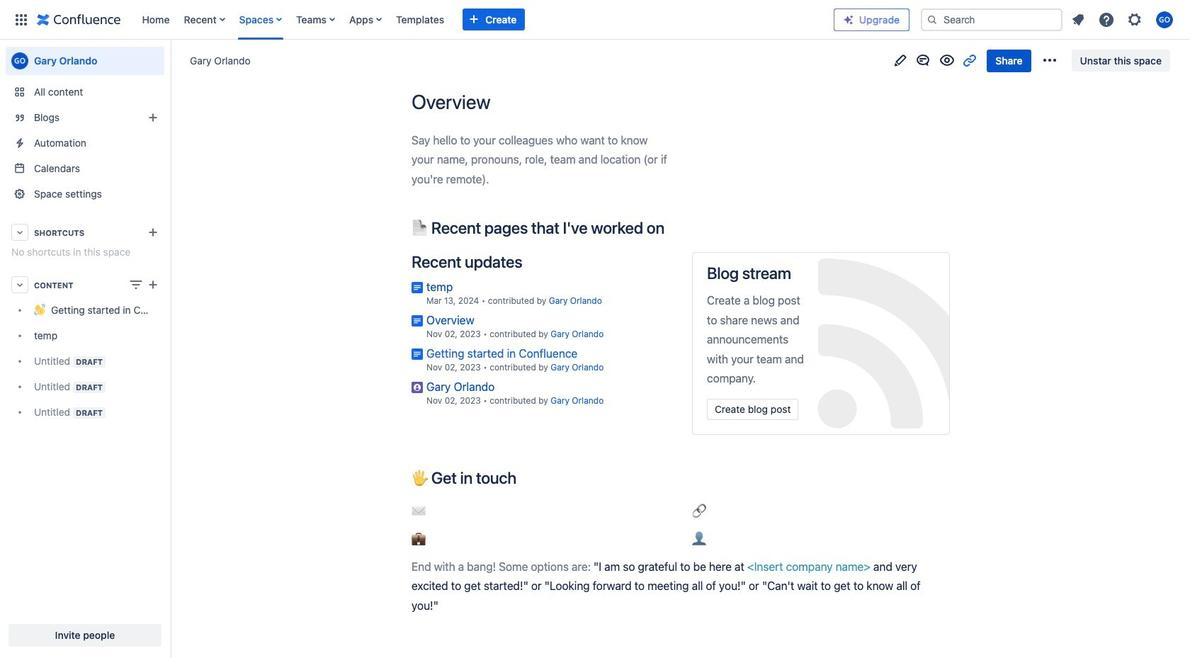 Task type: describe. For each thing, give the bounding box(es) containing it.
create a blog image
[[145, 109, 162, 126]]

search image
[[927, 14, 938, 25]]

tree inside space element
[[6, 298, 164, 425]]

start watching image
[[940, 52, 957, 69]]

change view image
[[128, 276, 145, 293]]

list for premium icon on the top
[[1066, 7, 1182, 32]]

collapse sidebar image
[[155, 47, 186, 75]]

space element
[[0, 40, 170, 659]]

list for appswitcher icon
[[135, 0, 834, 39]]

settings icon image
[[1127, 11, 1144, 28]]

Search field
[[921, 8, 1063, 31]]

help icon image
[[1099, 11, 1116, 28]]



Task type: locate. For each thing, give the bounding box(es) containing it.
global element
[[9, 0, 834, 39]]

create image
[[145, 276, 162, 293]]

tree
[[6, 298, 164, 425]]

confluence image
[[37, 11, 121, 28], [37, 11, 121, 28]]

appswitcher icon image
[[13, 11, 30, 28]]

more actions image
[[1042, 52, 1059, 69]]

1 horizontal spatial list
[[1066, 7, 1182, 32]]

copy link image
[[962, 52, 979, 69]]

premium image
[[844, 14, 855, 25]]

None search field
[[921, 8, 1063, 31]]

your profile and preferences image
[[1157, 11, 1174, 28]]

edit this page image
[[893, 52, 910, 69]]

add shortcut image
[[145, 224, 162, 241]]

list
[[135, 0, 834, 39], [1066, 7, 1182, 32]]

0 horizontal spatial list
[[135, 0, 834, 39]]

banner
[[0, 0, 1191, 40]]

notification icon image
[[1070, 11, 1087, 28]]



Task type: vqa. For each thing, say whether or not it's contained in the screenshot.
Step
no



